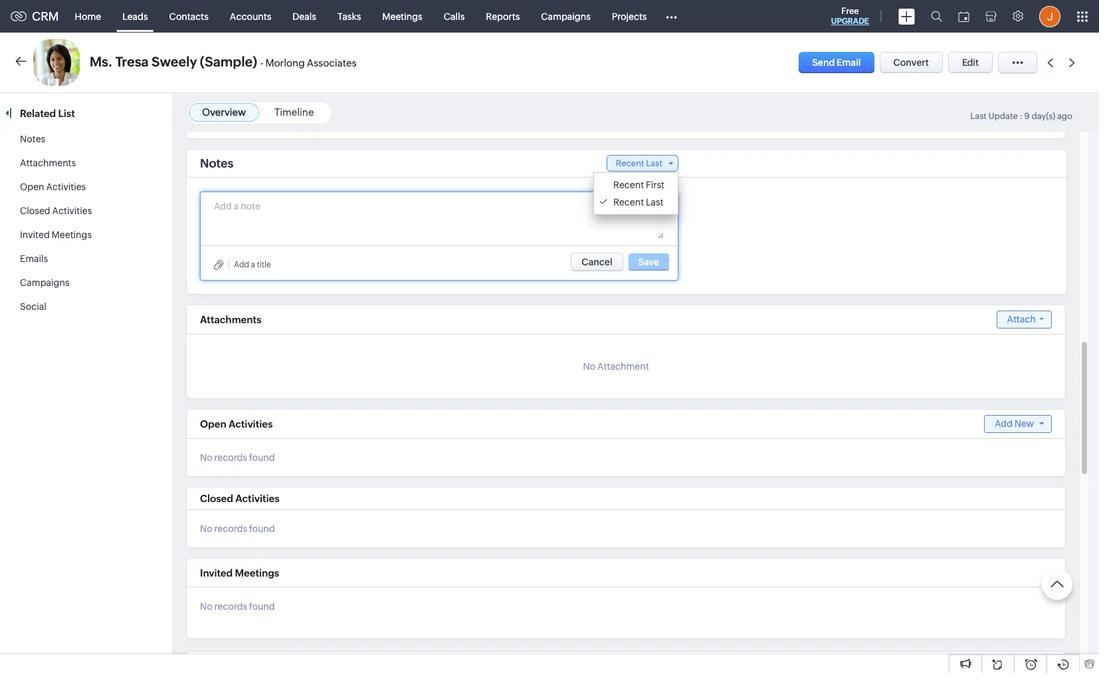 Task type: vqa. For each thing, say whether or not it's contained in the screenshot.
Mar 8, 2024 01:19 PM Mar 8, 2024 11:19 AM
no



Task type: describe. For each thing, give the bounding box(es) containing it.
send email
[[813, 57, 862, 68]]

morlong
[[266, 57, 305, 69]]

social link
[[20, 301, 46, 312]]

1 horizontal spatial closed
[[200, 493, 233, 504]]

no attachment
[[584, 361, 649, 372]]

1 vertical spatial recent last
[[614, 197, 664, 207]]

meetings link
[[372, 0, 433, 32]]

1 horizontal spatial notes
[[200, 156, 234, 170]]

previous record image
[[1048, 58, 1054, 67]]

2 vertical spatial last
[[646, 197, 664, 207]]

2 vertical spatial recent
[[614, 197, 644, 207]]

emails
[[20, 253, 48, 264]]

send
[[813, 57, 836, 68]]

records for closed
[[215, 523, 247, 534]]

overview link
[[202, 106, 246, 118]]

invited meetings link
[[20, 229, 92, 240]]

0 vertical spatial recent last
[[616, 158, 663, 168]]

social
[[20, 301, 46, 312]]

accounts link
[[219, 0, 282, 32]]

1 records from the top
[[215, 452, 247, 463]]

attachment
[[598, 361, 649, 372]]

create menu element
[[891, 0, 924, 32]]

0 vertical spatial campaigns link
[[531, 0, 602, 32]]

0 vertical spatial campaigns
[[542, 11, 591, 22]]

crm
[[32, 9, 59, 23]]

1 vertical spatial attachments
[[200, 314, 262, 325]]

0 horizontal spatial notes
[[20, 134, 45, 144]]

free
[[842, 6, 860, 16]]

reports link
[[476, 0, 531, 32]]

0 horizontal spatial open
[[20, 182, 44, 192]]

found for closed activities
[[249, 523, 275, 534]]

crm link
[[11, 9, 59, 23]]

first
[[646, 180, 665, 190]]

1 vertical spatial campaigns link
[[20, 277, 70, 288]]

title
[[257, 260, 271, 269]]

1 vertical spatial campaigns
[[20, 277, 70, 288]]

recent for notes
[[616, 158, 645, 168]]

calendar image
[[959, 11, 970, 22]]

search element
[[924, 0, 951, 33]]

-
[[261, 57, 264, 69]]

1 vertical spatial invited
[[200, 567, 233, 578]]

related list
[[20, 108, 77, 119]]

ms.
[[90, 54, 113, 69]]

free upgrade
[[832, 6, 870, 26]]

ago
[[1058, 111, 1073, 121]]

home
[[75, 11, 101, 22]]

calls
[[444, 11, 465, 22]]

projects
[[612, 11, 647, 22]]

deals
[[293, 11, 317, 22]]

1 horizontal spatial invited meetings
[[200, 567, 279, 578]]

next record image
[[1070, 58, 1079, 67]]

reports
[[486, 11, 520, 22]]

update
[[989, 111, 1019, 121]]

leads link
[[112, 0, 159, 32]]

2 horizontal spatial meetings
[[383, 11, 423, 22]]

closed activities link
[[20, 206, 92, 216]]

add for add new
[[995, 418, 1013, 429]]

1 horizontal spatial closed activities
[[200, 493, 280, 504]]

contacts
[[169, 11, 209, 22]]

open activities link
[[20, 182, 86, 192]]

calls link
[[433, 0, 476, 32]]

add new
[[995, 418, 1035, 429]]

related
[[20, 108, 56, 119]]

9
[[1025, 111, 1031, 121]]

tasks link
[[327, 0, 372, 32]]

1 horizontal spatial open
[[200, 418, 227, 430]]

1 no records found from the top
[[200, 452, 275, 463]]



Task type: locate. For each thing, give the bounding box(es) containing it.
a
[[251, 260, 255, 269]]

closed activities
[[20, 206, 92, 216], [200, 493, 280, 504]]

0 vertical spatial recent
[[616, 158, 645, 168]]

tresa
[[116, 54, 149, 69]]

attachments down add a title
[[200, 314, 262, 325]]

records for invited
[[215, 601, 247, 612]]

last update : 9 day(s) ago
[[971, 111, 1073, 121]]

2 vertical spatial found
[[249, 601, 275, 612]]

search image
[[932, 11, 943, 22]]

1 horizontal spatial meetings
[[235, 567, 279, 578]]

edit
[[963, 57, 980, 68]]

2 vertical spatial meetings
[[235, 567, 279, 578]]

campaigns link
[[531, 0, 602, 32], [20, 277, 70, 288]]

3 records from the top
[[215, 601, 247, 612]]

1 vertical spatial open activities
[[200, 418, 273, 430]]

convert
[[894, 57, 930, 68]]

None button
[[572, 253, 624, 271]]

0 horizontal spatial open activities
[[20, 182, 86, 192]]

1 horizontal spatial open activities
[[200, 418, 273, 430]]

create menu image
[[899, 8, 916, 24]]

profile element
[[1032, 0, 1069, 32]]

2 vertical spatial records
[[215, 601, 247, 612]]

1 found from the top
[[249, 452, 275, 463]]

notes down related
[[20, 134, 45, 144]]

add for add a title
[[234, 260, 249, 269]]

day(s)
[[1032, 111, 1056, 121]]

open activities
[[20, 182, 86, 192], [200, 418, 273, 430]]

campaigns link down emails link
[[20, 277, 70, 288]]

accounts
[[230, 11, 272, 22]]

last
[[971, 111, 988, 121], [647, 158, 663, 168], [646, 197, 664, 207]]

no
[[584, 361, 596, 372], [200, 452, 213, 463], [200, 523, 213, 534], [200, 601, 213, 612]]

notes link
[[20, 134, 45, 144]]

1 vertical spatial recent
[[614, 180, 644, 190]]

recent for recent last
[[614, 180, 644, 190]]

1 vertical spatial records
[[215, 523, 247, 534]]

timeline
[[275, 106, 314, 118]]

2 no records found from the top
[[200, 523, 275, 534]]

open
[[20, 182, 44, 192], [200, 418, 227, 430]]

home link
[[64, 0, 112, 32]]

records
[[215, 452, 247, 463], [215, 523, 247, 534], [215, 601, 247, 612]]

0 vertical spatial records
[[215, 452, 247, 463]]

invited
[[20, 229, 50, 240], [200, 567, 233, 578]]

last up the first
[[647, 158, 663, 168]]

0 horizontal spatial add
[[234, 260, 249, 269]]

recent left the first
[[614, 180, 644, 190]]

1 horizontal spatial campaigns link
[[531, 0, 602, 32]]

sweely
[[152, 54, 197, 69]]

invited meetings
[[20, 229, 92, 240], [200, 567, 279, 578]]

emails link
[[20, 253, 48, 264]]

1 vertical spatial invited meetings
[[200, 567, 279, 578]]

meetings
[[383, 11, 423, 22], [52, 229, 92, 240], [235, 567, 279, 578]]

0 vertical spatial open activities
[[20, 182, 86, 192]]

0 horizontal spatial invited
[[20, 229, 50, 240]]

2 records from the top
[[215, 523, 247, 534]]

recent
[[616, 158, 645, 168], [614, 180, 644, 190], [614, 197, 644, 207]]

0 vertical spatial attachments
[[20, 158, 76, 168]]

2 found from the top
[[249, 523, 275, 534]]

found for invited meetings
[[249, 601, 275, 612]]

deals link
[[282, 0, 327, 32]]

0 horizontal spatial invited meetings
[[20, 229, 92, 240]]

campaigns down emails link
[[20, 277, 70, 288]]

attachments link
[[20, 158, 76, 168]]

1 vertical spatial no records found
[[200, 523, 275, 534]]

1 vertical spatial closed
[[200, 493, 233, 504]]

overview
[[202, 106, 246, 118]]

found
[[249, 452, 275, 463], [249, 523, 275, 534], [249, 601, 275, 612]]

0 vertical spatial add
[[234, 260, 249, 269]]

0 vertical spatial invited meetings
[[20, 229, 92, 240]]

1 vertical spatial found
[[249, 523, 275, 534]]

0 vertical spatial open
[[20, 182, 44, 192]]

0 vertical spatial meetings
[[383, 11, 423, 22]]

0 horizontal spatial meetings
[[52, 229, 92, 240]]

1 horizontal spatial campaigns
[[542, 11, 591, 22]]

1 vertical spatial notes
[[200, 156, 234, 170]]

leads
[[122, 11, 148, 22]]

recent last up the recent first
[[616, 158, 663, 168]]

0 horizontal spatial attachments
[[20, 158, 76, 168]]

(sample)
[[200, 54, 258, 69]]

upgrade
[[832, 17, 870, 26]]

profile image
[[1040, 6, 1061, 27]]

no records found for activities
[[200, 523, 275, 534]]

new
[[1015, 418, 1035, 429]]

recent last
[[616, 158, 663, 168], [614, 197, 664, 207]]

closed
[[20, 206, 50, 216], [200, 493, 233, 504]]

1 vertical spatial add
[[995, 418, 1013, 429]]

no records found for meetings
[[200, 601, 275, 612]]

notes
[[20, 134, 45, 144], [200, 156, 234, 170]]

attach link
[[997, 311, 1053, 329]]

1 vertical spatial closed activities
[[200, 493, 280, 504]]

0 horizontal spatial campaigns
[[20, 277, 70, 288]]

send email button
[[800, 52, 875, 73]]

convert button
[[880, 52, 944, 73]]

projects link
[[602, 0, 658, 32]]

recent up the recent first
[[616, 158, 645, 168]]

last down the first
[[646, 197, 664, 207]]

no records found
[[200, 452, 275, 463], [200, 523, 275, 534], [200, 601, 275, 612]]

attachments up open activities link
[[20, 158, 76, 168]]

notes down overview
[[200, 156, 234, 170]]

1 vertical spatial last
[[647, 158, 663, 168]]

2 vertical spatial no records found
[[200, 601, 275, 612]]

attach
[[1008, 314, 1037, 325]]

Add a note text field
[[214, 199, 664, 239]]

0 vertical spatial closed
[[20, 206, 50, 216]]

list
[[58, 108, 75, 119]]

timeline link
[[275, 106, 314, 118]]

edit button
[[949, 52, 994, 73]]

campaigns
[[542, 11, 591, 22], [20, 277, 70, 288]]

email
[[837, 57, 862, 68]]

add a title
[[234, 260, 271, 269]]

last left update
[[971, 111, 988, 121]]

add
[[234, 260, 249, 269], [995, 418, 1013, 429]]

0 vertical spatial closed activities
[[20, 206, 92, 216]]

0 vertical spatial no records found
[[200, 452, 275, 463]]

0 horizontal spatial closed activities
[[20, 206, 92, 216]]

add left new
[[995, 418, 1013, 429]]

0 vertical spatial found
[[249, 452, 275, 463]]

ms. tresa sweely (sample) - morlong associates
[[90, 54, 357, 69]]

add left a
[[234, 260, 249, 269]]

1 vertical spatial meetings
[[52, 229, 92, 240]]

0 horizontal spatial closed
[[20, 206, 50, 216]]

Other Modules field
[[658, 6, 687, 27]]

1 horizontal spatial attachments
[[200, 314, 262, 325]]

0 vertical spatial notes
[[20, 134, 45, 144]]

campaigns link right reports
[[531, 0, 602, 32]]

contacts link
[[159, 0, 219, 32]]

0 vertical spatial invited
[[20, 229, 50, 240]]

activities
[[46, 182, 86, 192], [52, 206, 92, 216], [229, 418, 273, 430], [236, 493, 280, 504]]

:
[[1021, 111, 1024, 121]]

attachments
[[20, 158, 76, 168], [200, 314, 262, 325]]

campaigns right reports link
[[542, 11, 591, 22]]

recent first
[[614, 180, 665, 190]]

1 horizontal spatial invited
[[200, 567, 233, 578]]

recent last down the recent first
[[614, 197, 664, 207]]

1 horizontal spatial add
[[995, 418, 1013, 429]]

recent down the recent first
[[614, 197, 644, 207]]

3 found from the top
[[249, 601, 275, 612]]

0 horizontal spatial campaigns link
[[20, 277, 70, 288]]

3 no records found from the top
[[200, 601, 275, 612]]

associates
[[307, 57, 357, 69]]

0 vertical spatial last
[[971, 111, 988, 121]]

tasks
[[338, 11, 361, 22]]

1 vertical spatial open
[[200, 418, 227, 430]]



